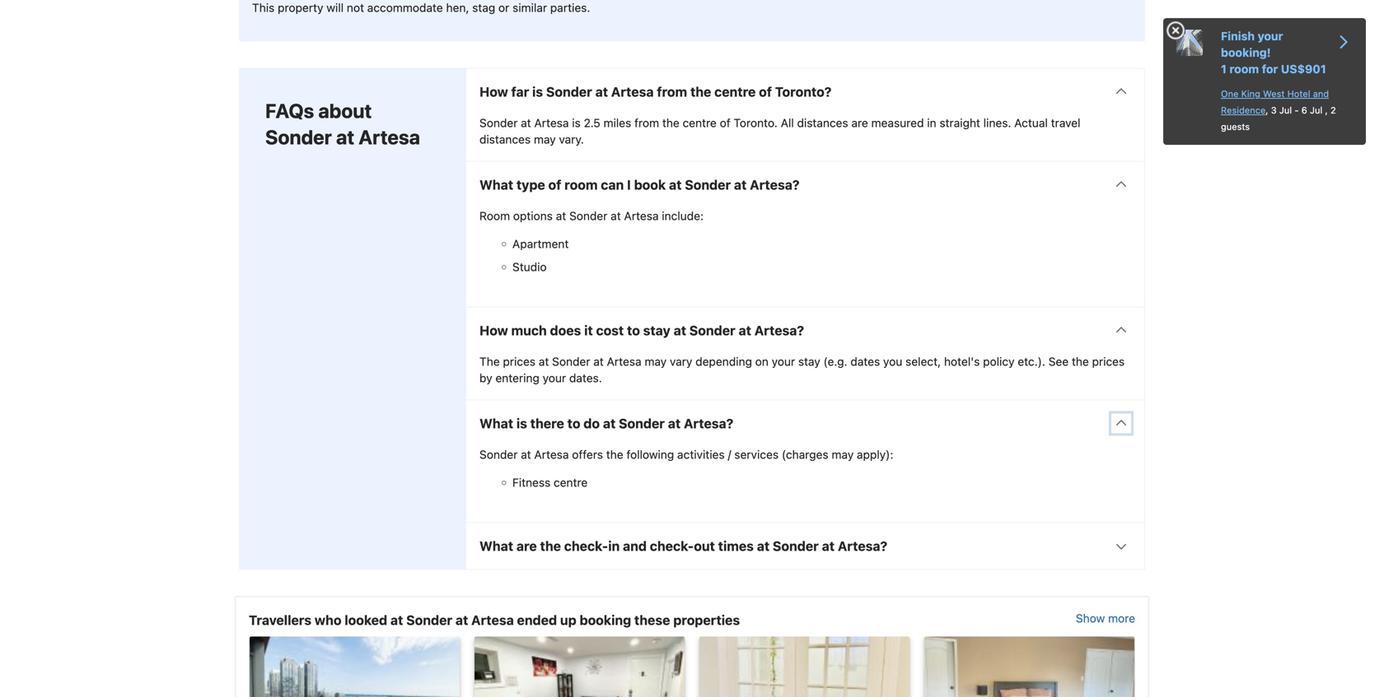 Task type: locate. For each thing, give the bounding box(es) containing it.
2 horizontal spatial of
[[759, 84, 772, 100]]

centre
[[715, 84, 756, 100], [683, 116, 717, 130], [554, 476, 588, 490]]

1 horizontal spatial may
[[645, 355, 667, 369]]

the inside sonder at artesa is 2.5 miles from the centre of toronto. all distances are measured in straight lines. actual travel distances may vary.
[[662, 116, 680, 130]]

similar
[[513, 1, 547, 14]]

0 horizontal spatial may
[[534, 133, 556, 146]]

show more
[[1076, 612, 1135, 626]]

, left '3'
[[1266, 105, 1269, 116]]

finish
[[1221, 29, 1255, 43]]

booking
[[580, 613, 631, 629]]

are down fitness
[[517, 539, 537, 555]]

1 vertical spatial and
[[623, 539, 647, 555]]

is right "far"
[[532, 84, 543, 100]]

in left straight
[[927, 116, 937, 130]]

may inside "the prices at sonder at artesa may vary depending on your stay (e.g. dates you select, hotel's policy etc.). see the prices by entering your dates."
[[645, 355, 667, 369]]

artesa up fitness centre
[[534, 448, 569, 462]]

0 horizontal spatial ,
[[1266, 105, 1269, 116]]

apartment
[[512, 237, 569, 251]]

0 vertical spatial is
[[532, 84, 543, 100]]

stay inside dropdown button
[[643, 323, 671, 339]]

from inside dropdown button
[[657, 84, 687, 100]]

2 vertical spatial of
[[548, 177, 561, 193]]

1 vertical spatial centre
[[683, 116, 717, 130]]

what up room
[[480, 177, 513, 193]]

1 horizontal spatial and
[[1313, 89, 1329, 99]]

what down by
[[480, 416, 513, 432]]

1 vertical spatial how
[[480, 323, 508, 339]]

centre inside sonder at artesa is 2.5 miles from the centre of toronto. all distances are measured in straight lines. actual travel distances may vary.
[[683, 116, 717, 130]]

2 horizontal spatial your
[[1258, 29, 1283, 43]]

sonder up 2.5
[[546, 84, 592, 100]]

2 vertical spatial what
[[480, 539, 513, 555]]

measured
[[871, 116, 924, 130]]

centre down 'offers' on the bottom
[[554, 476, 588, 490]]

1 horizontal spatial in
[[927, 116, 937, 130]]

stay left (e.g.
[[798, 355, 820, 369]]

1 horizontal spatial room
[[1230, 62, 1259, 76]]

1 horizontal spatial jul
[[1310, 105, 1323, 116]]

from for artesa
[[657, 84, 687, 100]]

0 vertical spatial centre
[[715, 84, 756, 100]]

artesa inside "the prices at sonder at artesa may vary depending on your stay (e.g. dates you select, hotel's policy etc.). see the prices by entering your dates."
[[607, 355, 642, 369]]

sonder inside sonder at artesa is 2.5 miles from the centre of toronto. all distances are measured in straight lines. actual travel distances may vary.
[[480, 116, 518, 130]]

room left can
[[565, 177, 598, 193]]

1 vertical spatial of
[[720, 116, 731, 130]]

sonder up fitness
[[480, 448, 518, 462]]

0 vertical spatial from
[[657, 84, 687, 100]]

see
[[1049, 355, 1069, 369]]

what for what type of room can i book at sonder at artesa?
[[480, 177, 513, 193]]

and
[[1313, 89, 1329, 99], [623, 539, 647, 555]]

out
[[694, 539, 715, 555]]

artesa up miles
[[611, 84, 654, 100]]

2 vertical spatial is
[[517, 416, 527, 432]]

0 horizontal spatial your
[[543, 372, 566, 385]]

1 vertical spatial may
[[645, 355, 667, 369]]

0 horizontal spatial check-
[[564, 539, 608, 555]]

room down booking!
[[1230, 62, 1259, 76]]

may left vary.
[[534, 133, 556, 146]]

0 horizontal spatial room
[[565, 177, 598, 193]]

your up booking!
[[1258, 29, 1283, 43]]

1 vertical spatial is
[[572, 116, 581, 130]]

0 horizontal spatial to
[[567, 416, 580, 432]]

centre inside dropdown button
[[715, 84, 756, 100]]

your left dates.
[[543, 372, 566, 385]]

artesa down cost on the top left of the page
[[607, 355, 642, 369]]

2 horizontal spatial is
[[572, 116, 581, 130]]

jul right 6
[[1310, 105, 1323, 116]]

residence
[[1221, 105, 1266, 116]]

your
[[1258, 29, 1283, 43], [772, 355, 795, 369], [543, 372, 566, 385]]

2 what from the top
[[480, 416, 513, 432]]

1 vertical spatial room
[[565, 177, 598, 193]]

book
[[634, 177, 666, 193]]

0 vertical spatial of
[[759, 84, 772, 100]]

may left apply):
[[832, 448, 854, 462]]

0 horizontal spatial of
[[548, 177, 561, 193]]

stay
[[643, 323, 671, 339], [798, 355, 820, 369]]

1 vertical spatial stay
[[798, 355, 820, 369]]

and right hotel
[[1313, 89, 1329, 99]]

property
[[278, 1, 323, 14]]

toronto?
[[775, 84, 832, 100]]

2 prices from the left
[[1092, 355, 1125, 369]]

policy
[[983, 355, 1015, 369]]

of up toronto.
[[759, 84, 772, 100]]

0 horizontal spatial are
[[517, 539, 537, 555]]

sonder down faqs
[[265, 126, 332, 149]]

offers
[[572, 448, 603, 462]]

may left vary
[[645, 355, 667, 369]]

and inside one king west hotel and residence
[[1313, 89, 1329, 99]]

3
[[1271, 105, 1277, 116]]

much
[[511, 323, 547, 339]]

1 horizontal spatial distances
[[797, 116, 848, 130]]

in inside dropdown button
[[608, 539, 620, 555]]

entering
[[496, 372, 540, 385]]

sonder down can
[[569, 209, 608, 223]]

your inside finish your booking! 1 room for us$901
[[1258, 29, 1283, 43]]

straight
[[940, 116, 980, 130]]

prices right see
[[1092, 355, 1125, 369]]

of for toronto.
[[720, 116, 731, 130]]

your right on
[[772, 355, 795, 369]]

0 horizontal spatial jul
[[1279, 105, 1292, 116]]

1 vertical spatial what
[[480, 416, 513, 432]]

0 horizontal spatial stay
[[643, 323, 671, 339]]

0 vertical spatial stay
[[643, 323, 671, 339]]

1 horizontal spatial stay
[[798, 355, 820, 369]]

of inside what type of room can i book at sonder at artesa? dropdown button
[[548, 177, 561, 193]]

artesa up vary.
[[534, 116, 569, 130]]

to left do
[[567, 416, 580, 432]]

1 horizontal spatial check-
[[650, 539, 694, 555]]

will
[[327, 1, 344, 14]]

services
[[734, 448, 779, 462]]

you
[[883, 355, 902, 369]]

prices
[[503, 355, 536, 369], [1092, 355, 1125, 369]]

how far is sonder at artesa from the centre of toronto? button
[[466, 69, 1144, 115]]

1 prices from the left
[[503, 355, 536, 369]]

0 vertical spatial how
[[480, 84, 508, 100]]

1 vertical spatial from
[[634, 116, 659, 130]]

looked
[[345, 613, 387, 629]]

is left there
[[517, 416, 527, 432]]

1 vertical spatial distances
[[480, 133, 531, 146]]

artesa down what type of room can i book at sonder at artesa? on the top of the page
[[624, 209, 659, 223]]

prices up entering
[[503, 355, 536, 369]]

not
[[347, 1, 364, 14]]

it
[[584, 323, 593, 339]]

to
[[627, 323, 640, 339], [567, 416, 580, 432]]

centre down how far is sonder at artesa from the centre of toronto?
[[683, 116, 717, 130]]

what down fitness
[[480, 539, 513, 555]]

,
[[1266, 105, 1269, 116], [1325, 105, 1328, 116]]

0 vertical spatial are
[[851, 116, 868, 130]]

accommodate
[[367, 1, 443, 14]]

from for miles
[[634, 116, 659, 130]]

2 how from the top
[[480, 323, 508, 339]]

2 guests
[[1221, 105, 1336, 132]]

centre up toronto.
[[715, 84, 756, 100]]

hotel
[[1287, 89, 1311, 99]]

artesa?
[[750, 177, 800, 193], [755, 323, 804, 339], [684, 416, 734, 432], [838, 539, 888, 555]]

1 horizontal spatial are
[[851, 116, 868, 130]]

accordion control element
[[466, 68, 1145, 571]]

travellers who looked at sonder at artesa ended up booking these properties
[[249, 613, 740, 629]]

1 horizontal spatial prices
[[1092, 355, 1125, 369]]

check- down fitness centre
[[564, 539, 608, 555]]

sonder up dates.
[[552, 355, 590, 369]]

artesa inside sonder at artesa is 2.5 miles from the centre of toronto. all distances are measured in straight lines. actual travel distances may vary.
[[534, 116, 569, 130]]

times
[[718, 539, 754, 555]]

2 , from the left
[[1325, 105, 1328, 116]]

0 vertical spatial and
[[1313, 89, 1329, 99]]

is left 2.5
[[572, 116, 581, 130]]

may
[[534, 133, 556, 146], [645, 355, 667, 369], [832, 448, 854, 462]]

travel
[[1051, 116, 1081, 130]]

sonder down "far"
[[480, 116, 518, 130]]

of left toronto.
[[720, 116, 731, 130]]

1 how from the top
[[480, 84, 508, 100]]

stay up vary
[[643, 323, 671, 339]]

stay inside "the prices at sonder at artesa may vary depending on your stay (e.g. dates you select, hotel's policy etc.). see the prices by entering your dates."
[[798, 355, 820, 369]]

for
[[1262, 62, 1278, 76]]

1 , from the left
[[1266, 105, 1269, 116]]

ended
[[517, 613, 557, 629]]

us$901
[[1281, 62, 1326, 76]]

guests
[[1221, 122, 1250, 132]]

of inside how far is sonder at artesa from the centre of toronto? dropdown button
[[759, 84, 772, 100]]

one
[[1221, 89, 1239, 99]]

jul left the "-"
[[1279, 105, 1292, 116]]

do
[[584, 416, 600, 432]]

how up the
[[480, 323, 508, 339]]

apply):
[[857, 448, 894, 462]]

from inside sonder at artesa is 2.5 miles from the centre of toronto. all distances are measured in straight lines. actual travel distances may vary.
[[634, 116, 659, 130]]

0 horizontal spatial in
[[608, 539, 620, 555]]

1 horizontal spatial your
[[772, 355, 795, 369]]

cost
[[596, 323, 624, 339]]

the inside how far is sonder at artesa from the centre of toronto? dropdown button
[[690, 84, 711, 100]]

hotel's
[[944, 355, 980, 369]]

from
[[657, 84, 687, 100], [634, 116, 659, 130]]

about
[[318, 99, 372, 122]]

2 jul from the left
[[1310, 105, 1323, 116]]

0 horizontal spatial prices
[[503, 355, 536, 369]]

0 vertical spatial may
[[534, 133, 556, 146]]

how left "far"
[[480, 84, 508, 100]]

artesa down about
[[359, 126, 420, 149]]

0 vertical spatial what
[[480, 177, 513, 193]]

0 vertical spatial in
[[927, 116, 937, 130]]

sonder up the depending
[[690, 323, 736, 339]]

0 vertical spatial your
[[1258, 29, 1283, 43]]

of inside sonder at artesa is 2.5 miles from the centre of toronto. all distances are measured in straight lines. actual travel distances may vary.
[[720, 116, 731, 130]]

0 vertical spatial room
[[1230, 62, 1259, 76]]

are left measured
[[851, 116, 868, 130]]

, left 2
[[1325, 105, 1328, 116]]

1 what from the top
[[480, 177, 513, 193]]

1 horizontal spatial to
[[627, 323, 640, 339]]

room
[[1230, 62, 1259, 76], [565, 177, 598, 193]]

dates.
[[569, 372, 602, 385]]

1 horizontal spatial ,
[[1325, 105, 1328, 116]]

can
[[601, 177, 624, 193]]

artesa? inside what is there to do at sonder at artesa? dropdown button
[[684, 416, 734, 432]]

distances
[[797, 116, 848, 130], [480, 133, 531, 146]]

at
[[595, 84, 608, 100], [521, 116, 531, 130], [336, 126, 354, 149], [669, 177, 682, 193], [734, 177, 747, 193], [556, 209, 566, 223], [611, 209, 621, 223], [674, 323, 686, 339], [739, 323, 751, 339], [539, 355, 549, 369], [593, 355, 604, 369], [603, 416, 616, 432], [668, 416, 681, 432], [521, 448, 531, 462], [757, 539, 770, 555], [822, 539, 835, 555], [391, 613, 403, 629], [456, 613, 468, 629]]

how far is sonder at artesa from the centre of toronto?
[[480, 84, 832, 100]]

in up booking
[[608, 539, 620, 555]]

artesa
[[611, 84, 654, 100], [534, 116, 569, 130], [359, 126, 420, 149], [624, 209, 659, 223], [607, 355, 642, 369], [534, 448, 569, 462], [471, 613, 514, 629]]

following
[[627, 448, 674, 462]]

in
[[927, 116, 937, 130], [608, 539, 620, 555]]

0 horizontal spatial and
[[623, 539, 647, 555]]

may inside sonder at artesa is 2.5 miles from the centre of toronto. all distances are measured in straight lines. actual travel distances may vary.
[[534, 133, 556, 146]]

2
[[1331, 105, 1336, 116]]

one king west hotel and residence image
[[1177, 30, 1203, 56]]

at inside sonder at artesa is 2.5 miles from the centre of toronto. all distances are measured in straight lines. actual travel distances may vary.
[[521, 116, 531, 130]]

distances down "far"
[[480, 133, 531, 146]]

0 horizontal spatial distances
[[480, 133, 531, 146]]

the
[[480, 355, 500, 369]]

what are the check-in and check-out times at sonder at artesa? button
[[466, 524, 1144, 570]]

distances right all
[[797, 116, 848, 130]]

artesa? inside how much does it cost to stay at sonder at artesa? dropdown button
[[755, 323, 804, 339]]

1 vertical spatial are
[[517, 539, 537, 555]]

1 horizontal spatial is
[[532, 84, 543, 100]]

far
[[511, 84, 529, 100]]

sonder up the following
[[619, 416, 665, 432]]

jul
[[1279, 105, 1292, 116], [1310, 105, 1323, 116]]

stag
[[472, 1, 495, 14]]

or
[[498, 1, 509, 14]]

of right the type
[[548, 177, 561, 193]]

check- left times at the right of page
[[650, 539, 694, 555]]

2 horizontal spatial may
[[832, 448, 854, 462]]

studio
[[512, 260, 547, 274]]

to right cost on the top left of the page
[[627, 323, 640, 339]]

3 what from the top
[[480, 539, 513, 555]]

(e.g.
[[824, 355, 847, 369]]

1 vertical spatial to
[[567, 416, 580, 432]]

1 vertical spatial in
[[608, 539, 620, 555]]

and left out
[[623, 539, 647, 555]]

the inside what are the check-in and check-out times at sonder at artesa? dropdown button
[[540, 539, 561, 555]]

1 horizontal spatial of
[[720, 116, 731, 130]]

1 vertical spatial your
[[772, 355, 795, 369]]

actual
[[1014, 116, 1048, 130]]

0 vertical spatial distances
[[797, 116, 848, 130]]

sonder
[[546, 84, 592, 100], [480, 116, 518, 130], [265, 126, 332, 149], [685, 177, 731, 193], [569, 209, 608, 223], [690, 323, 736, 339], [552, 355, 590, 369], [619, 416, 665, 432], [480, 448, 518, 462], [773, 539, 819, 555], [406, 613, 452, 629]]

2 vertical spatial centre
[[554, 476, 588, 490]]

of
[[759, 84, 772, 100], [720, 116, 731, 130], [548, 177, 561, 193]]

one king west hotel and residence
[[1221, 89, 1329, 116]]



Task type: vqa. For each thing, say whether or not it's contained in the screenshot.
rightmost may
yes



Task type: describe. For each thing, give the bounding box(es) containing it.
properties
[[673, 613, 740, 629]]

parties.
[[550, 1, 590, 14]]

fitness centre
[[512, 476, 588, 490]]

booking!
[[1221, 46, 1271, 59]]

at inside the faqs about sonder at artesa
[[336, 126, 354, 149]]

travellers
[[249, 613, 311, 629]]

king
[[1241, 89, 1261, 99]]

on
[[755, 355, 769, 369]]

1
[[1221, 62, 1227, 76]]

include:
[[662, 209, 704, 223]]

lines.
[[984, 116, 1011, 130]]

and inside dropdown button
[[623, 539, 647, 555]]

artesa? inside what type of room can i book at sonder at artesa? dropdown button
[[750, 177, 800, 193]]

all
[[781, 116, 794, 130]]

this property will not accommodate hen, stag or similar parties.
[[252, 1, 590, 14]]

what is there to do at sonder at artesa? button
[[466, 401, 1144, 447]]

are inside sonder at artesa is 2.5 miles from the centre of toronto. all distances are measured in straight lines. actual travel distances may vary.
[[851, 116, 868, 130]]

up
[[560, 613, 577, 629]]

fitness
[[512, 476, 551, 490]]

sonder right times at the right of page
[[773, 539, 819, 555]]

west
[[1263, 89, 1285, 99]]

how much does it cost to stay at sonder at artesa?
[[480, 323, 804, 339]]

sonder inside "the prices at sonder at artesa may vary depending on your stay (e.g. dates you select, hotel's policy etc.). see the prices by entering your dates."
[[552, 355, 590, 369]]

etc.).
[[1018, 355, 1045, 369]]

is inside sonder at artesa is 2.5 miles from the centre of toronto. all distances are measured in straight lines. actual travel distances may vary.
[[572, 116, 581, 130]]

0 horizontal spatial is
[[517, 416, 527, 432]]

what type of room can i book at sonder at artesa? button
[[466, 162, 1144, 208]]

sonder up include:
[[685, 177, 731, 193]]

by
[[480, 372, 492, 385]]

artesa inside the faqs about sonder at artesa
[[359, 126, 420, 149]]

faqs about sonder at artesa
[[265, 99, 420, 149]]

show
[[1076, 612, 1105, 626]]

how much does it cost to stay at sonder at artesa? button
[[466, 308, 1144, 354]]

finish your booking! 1 room for us$901
[[1221, 29, 1326, 76]]

, 3 jul - 6 jul  ,
[[1266, 105, 1331, 116]]

there
[[530, 416, 564, 432]]

are inside dropdown button
[[517, 539, 537, 555]]

of for toronto?
[[759, 84, 772, 100]]

toronto.
[[734, 116, 778, 130]]

the prices at sonder at artesa may vary depending on your stay (e.g. dates you select, hotel's policy etc.). see the prices by entering your dates.
[[480, 355, 1125, 385]]

(charges
[[782, 448, 829, 462]]

centre for toronto.
[[683, 116, 717, 130]]

more
[[1108, 612, 1135, 626]]

select,
[[906, 355, 941, 369]]

in inside sonder at artesa is 2.5 miles from the centre of toronto. all distances are measured in straight lines. actual travel distances may vary.
[[927, 116, 937, 130]]

how for how far is sonder at artesa from the centre of toronto?
[[480, 84, 508, 100]]

room
[[480, 209, 510, 223]]

show more link
[[1076, 611, 1135, 631]]

1 jul from the left
[[1279, 105, 1292, 116]]

artesa? inside what are the check-in and check-out times at sonder at artesa? dropdown button
[[838, 539, 888, 555]]

0 vertical spatial to
[[627, 323, 640, 339]]

sonder right looked
[[406, 613, 452, 629]]

sonder at artesa offers the following activities / services (charges may apply):
[[480, 448, 894, 462]]

this
[[252, 1, 275, 14]]

sonder inside the faqs about sonder at artesa
[[265, 126, 332, 149]]

-
[[1295, 105, 1299, 116]]

what are the check-in and check-out times at sonder at artesa?
[[480, 539, 888, 555]]

i
[[627, 177, 631, 193]]

centre for toronto?
[[715, 84, 756, 100]]

vary
[[670, 355, 692, 369]]

/
[[728, 448, 731, 462]]

2 vertical spatial may
[[832, 448, 854, 462]]

room inside finish your booking! 1 room for us$901
[[1230, 62, 1259, 76]]

options
[[513, 209, 553, 223]]

2 check- from the left
[[650, 539, 694, 555]]

2.5
[[584, 116, 600, 130]]

what is there to do at sonder at artesa?
[[480, 416, 734, 432]]

6
[[1302, 105, 1307, 116]]

2 vertical spatial your
[[543, 372, 566, 385]]

artesa inside dropdown button
[[611, 84, 654, 100]]

depending
[[696, 355, 752, 369]]

what for what are the check-in and check-out times at sonder at artesa?
[[480, 539, 513, 555]]

activities
[[677, 448, 725, 462]]

miles
[[604, 116, 631, 130]]

1 check- from the left
[[564, 539, 608, 555]]

these
[[634, 613, 670, 629]]

artesa left ended
[[471, 613, 514, 629]]

room inside dropdown button
[[565, 177, 598, 193]]

what type of room can i book at sonder at artesa?
[[480, 177, 800, 193]]

what for what is there to do at sonder at artesa?
[[480, 416, 513, 432]]

who
[[315, 613, 342, 629]]

does
[[550, 323, 581, 339]]

how for how much does it cost to stay at sonder at artesa?
[[480, 323, 508, 339]]

room options at sonder at artesa include:
[[480, 209, 704, 223]]

hen,
[[446, 1, 469, 14]]

type
[[517, 177, 545, 193]]

dates
[[851, 355, 880, 369]]

the inside "the prices at sonder at artesa may vary depending on your stay (e.g. dates you select, hotel's policy etc.). see the prices by entering your dates."
[[1072, 355, 1089, 369]]

faqs
[[265, 99, 314, 122]]



